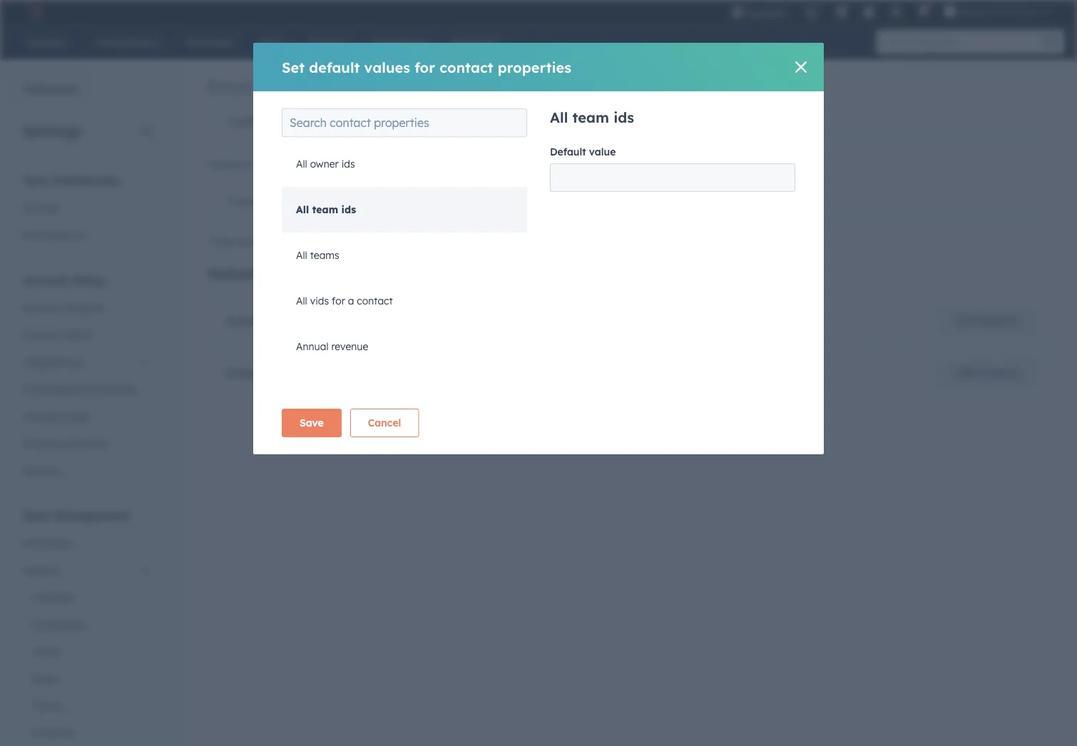 Task type: locate. For each thing, give the bounding box(es) containing it.
account up users
[[23, 302, 61, 314]]

apoptosis
[[960, 5, 1004, 17]]

notifications
[[23, 229, 84, 241]]

edit defaults for company property defaults
[[957, 367, 1019, 379]]

for left a
[[332, 295, 345, 307]]

0 vertical spatial &
[[52, 329, 59, 341]]

default down these
[[208, 265, 260, 283]]

to for applied
[[348, 236, 358, 248]]

navigation for choose the data you want to display in your emails and customize how it should look.
[[208, 185, 1055, 220]]

all up be
[[296, 203, 309, 216]]

0 vertical spatial edit defaults button
[[939, 307, 1037, 335]]

data
[[263, 158, 286, 171]]

account defaults
[[23, 302, 103, 314]]

account for account setup
[[23, 273, 69, 287]]

all
[[360, 236, 371, 248]]

management
[[54, 509, 130, 523]]

a
[[348, 295, 354, 307]]

& right users
[[52, 329, 59, 341]]

1 vertical spatial &
[[60, 437, 67, 450]]

your preferences element
[[14, 172, 160, 249]]

in left your
[[383, 158, 392, 171]]

teams
[[310, 249, 340, 262]]

0 vertical spatial edit
[[957, 315, 976, 327]]

2 vertical spatial for
[[332, 295, 345, 307]]

close image
[[796, 61, 807, 73]]

navigation for email
[[208, 104, 736, 140]]

1 horizontal spatial team
[[573, 108, 610, 126]]

navigation containing footer
[[208, 185, 1055, 220]]

1 horizontal spatial all team ids
[[550, 108, 635, 126]]

will
[[278, 236, 292, 248]]

defaults
[[64, 302, 103, 314]]

dialog
[[253, 43, 824, 455]]

values
[[364, 58, 410, 76], [265, 265, 310, 283]]

to for want
[[335, 158, 344, 171]]

ids up applied
[[342, 203, 356, 216]]

email
[[374, 236, 400, 248], [340, 265, 380, 283]]

0 vertical spatial account
[[23, 273, 69, 287]]

all up default value
[[550, 108, 568, 126]]

1 horizontal spatial default
[[550, 146, 587, 158]]

navigation
[[208, 104, 736, 140], [208, 185, 1055, 220]]

2 account from the top
[[23, 302, 61, 314]]

1 horizontal spatial values
[[364, 58, 410, 76]]

account setup
[[23, 273, 105, 287]]

all team ids
[[550, 108, 635, 126], [296, 203, 356, 216]]

1 horizontal spatial to
[[348, 236, 358, 248]]

default up should
[[550, 146, 587, 158]]

you
[[288, 158, 306, 171]]

marketplace
[[23, 383, 81, 395]]

all vids for a contact
[[296, 295, 393, 307]]

contact
[[440, 58, 494, 76], [357, 295, 393, 307]]

your
[[23, 173, 49, 187]]

1 vertical spatial edit defaults button
[[939, 359, 1037, 388]]

1 edit defaults button from the top
[[939, 307, 1037, 335]]

data management
[[23, 509, 130, 523]]

double opt-in link
[[317, 105, 422, 139]]

data management element
[[14, 508, 160, 747]]

1 vertical spatial edit defaults
[[957, 367, 1019, 379]]

menu
[[723, 0, 1061, 28]]

downloads
[[84, 383, 136, 395]]

these
[[208, 236, 235, 248]]

properties
[[498, 58, 572, 76]]

edit defaults button
[[939, 307, 1037, 335], [939, 359, 1037, 388]]

1 horizontal spatial &
[[60, 437, 67, 450]]

cancel button
[[350, 409, 419, 438]]

0 horizontal spatial to
[[335, 158, 344, 171]]

0 horizontal spatial &
[[52, 329, 59, 341]]

types
[[608, 116, 635, 128]]

for up "search contact properties" search field
[[415, 58, 435, 76]]

help image
[[863, 6, 876, 19]]

to left "all" on the left
[[348, 236, 358, 248]]

account setup element
[[14, 272, 160, 484]]

save
[[300, 417, 324, 429]]

company property defaults
[[226, 366, 384, 380]]

double
[[337, 116, 371, 128]]

0 vertical spatial in
[[393, 116, 402, 128]]

account up account defaults
[[23, 273, 69, 287]]

notifications button
[[912, 0, 936, 23]]

navigation up and
[[208, 104, 736, 140]]

contacts link
[[14, 584, 160, 611]]

contact
[[226, 314, 270, 328]]

display
[[347, 158, 381, 171]]

upgrade
[[747, 7, 787, 19]]

users & teams link
[[14, 322, 160, 349]]

1 edit from the top
[[957, 315, 976, 327]]

1 vertical spatial contact
[[357, 295, 393, 307]]

1 vertical spatial for
[[315, 265, 335, 283]]

1 vertical spatial to
[[348, 236, 358, 248]]

1 horizontal spatial contact
[[440, 58, 494, 76]]

users
[[23, 329, 49, 341]]

2 edit defaults from the top
[[957, 367, 1019, 379]]

general link
[[14, 195, 160, 222]]

2 edit from the top
[[957, 367, 976, 379]]

contact up subscriptions
[[440, 58, 494, 76]]

subscription types
[[547, 116, 635, 128]]

1 account from the top
[[23, 273, 69, 287]]

edit defaults button for company property defaults
[[939, 359, 1037, 388]]

ids up value
[[614, 108, 635, 126]]

0 horizontal spatial team
[[312, 203, 338, 216]]

1 vertical spatial default
[[208, 265, 260, 283]]

2 navigation from the top
[[208, 185, 1055, 220]]

products link
[[14, 720, 160, 747]]

account for account defaults
[[23, 302, 61, 314]]

values down the "will"
[[265, 265, 310, 283]]

tara schultz image
[[945, 5, 957, 18]]

0 vertical spatial to
[[335, 158, 344, 171]]

value
[[589, 146, 616, 158]]

all team ids up default value
[[550, 108, 635, 126]]

all team ids up applied
[[296, 203, 356, 216]]

should
[[554, 158, 585, 171]]

0 vertical spatial property
[[274, 314, 324, 328]]

values right default
[[364, 58, 410, 76]]

marketplace downloads
[[23, 383, 136, 395]]

in
[[393, 116, 402, 128], [383, 158, 392, 171]]

0 vertical spatial contact
[[440, 58, 494, 76]]

navigation containing configuration
[[208, 104, 736, 140]]

setup
[[72, 273, 105, 287]]

property up annual
[[274, 314, 324, 328]]

1 vertical spatial navigation
[[208, 185, 1055, 220]]

footer
[[228, 196, 259, 208]]

privacy & consent
[[23, 437, 109, 450]]

1 horizontal spatial in
[[393, 116, 402, 128]]

0 vertical spatial edit defaults
[[957, 315, 1019, 327]]

to
[[335, 158, 344, 171], [348, 236, 358, 248]]

hubspot image
[[26, 3, 43, 20]]

contact right a
[[357, 295, 393, 307]]

ids right the owner
[[342, 158, 355, 170]]

types.
[[402, 236, 431, 248]]

0 vertical spatial default
[[550, 146, 587, 158]]

2 edit defaults button from the top
[[939, 359, 1037, 388]]

0 horizontal spatial default
[[208, 265, 260, 283]]

leads
[[31, 646, 60, 658]]

and
[[452, 158, 470, 171]]

1 vertical spatial account
[[23, 302, 61, 314]]

Search contact properties search field
[[282, 108, 527, 137]]

users & teams
[[23, 329, 92, 341]]

0 horizontal spatial contact
[[357, 295, 393, 307]]

to right "want"
[[335, 158, 344, 171]]

0 vertical spatial navigation
[[208, 104, 736, 140]]

team up default value
[[573, 108, 610, 126]]

1 vertical spatial edit
[[957, 367, 976, 379]]

navigation down look.
[[208, 185, 1055, 220]]

0 horizontal spatial in
[[383, 158, 392, 171]]

1 vertical spatial property
[[284, 366, 334, 380]]

for down 'teams'
[[315, 265, 335, 283]]

for
[[415, 58, 435, 76], [315, 265, 335, 283], [332, 295, 345, 307]]

email right "all" on the left
[[374, 236, 400, 248]]

for for a
[[332, 295, 345, 307]]

& right privacy
[[60, 437, 67, 450]]

how
[[523, 158, 542, 171]]

personalization
[[299, 196, 375, 208]]

edit for contact property defaults
[[957, 315, 976, 327]]

team up applied
[[312, 203, 338, 216]]

1 navigation from the top
[[208, 104, 736, 140]]

objects
[[23, 564, 59, 577]]

defaults
[[328, 314, 374, 328], [979, 315, 1019, 327], [338, 366, 384, 380], [979, 367, 1019, 379]]

1 edit defaults from the top
[[957, 315, 1019, 327]]

settings image
[[890, 6, 903, 19]]

default for default value
[[550, 146, 587, 158]]

all
[[550, 108, 568, 126], [296, 158, 307, 170], [296, 203, 309, 216], [296, 249, 307, 262], [296, 295, 307, 307]]

help button
[[857, 0, 882, 23]]

1 vertical spatial ids
[[342, 158, 355, 170]]

edit for company property defaults
[[957, 367, 976, 379]]

default for default values for email personalization
[[208, 265, 260, 283]]

0 horizontal spatial all team ids
[[296, 203, 356, 216]]

it
[[545, 158, 551, 171]]

0 vertical spatial values
[[364, 58, 410, 76]]

0 horizontal spatial values
[[265, 265, 310, 283]]

email up a
[[340, 265, 380, 283]]

footer link
[[208, 185, 279, 219]]

your
[[395, 158, 416, 171]]

property down annual
[[284, 366, 334, 380]]

calling icon button
[[800, 1, 824, 22]]

property
[[274, 314, 324, 328], [284, 366, 334, 380]]

in up your
[[393, 116, 402, 128]]

dashboard link
[[0, 76, 88, 104]]

edit defaults
[[957, 315, 1019, 327], [957, 367, 1019, 379]]

account
[[23, 273, 69, 287], [23, 302, 61, 314]]



Task type: vqa. For each thing, say whether or not it's contained in the screenshot.
Setup
yes



Task type: describe. For each thing, give the bounding box(es) containing it.
Search HubSpot search field
[[877, 30, 1052, 54]]

want
[[309, 158, 332, 171]]

configuration link
[[208, 105, 317, 139]]

calling icon image
[[805, 7, 818, 20]]

notifications image
[[917, 6, 930, 19]]

all left the vids at the top left
[[296, 295, 307, 307]]

1 vertical spatial all team ids
[[296, 203, 356, 216]]

properties link
[[14, 530, 160, 557]]

1 vertical spatial email
[[340, 265, 380, 283]]

applied
[[310, 236, 345, 248]]

teams
[[62, 329, 92, 341]]

subscription types link
[[526, 105, 655, 139]]

dashboard
[[24, 83, 79, 95]]

for for email
[[315, 265, 335, 283]]

configuration
[[228, 116, 297, 128]]

property for contact
[[274, 314, 324, 328]]

1 vertical spatial team
[[312, 203, 338, 216]]

menu containing apoptosis studios
[[723, 0, 1061, 28]]

subscriptions link
[[422, 105, 526, 139]]

privacy
[[23, 437, 57, 450]]

security
[[23, 464, 61, 477]]

upgrade image
[[732, 6, 745, 19]]

marketplaces image
[[836, 6, 849, 19]]

0 vertical spatial email
[[374, 236, 400, 248]]

owner
[[310, 158, 339, 170]]

integrations
[[23, 356, 81, 368]]

0 vertical spatial ids
[[614, 108, 635, 126]]

deals link
[[14, 666, 160, 693]]

leads link
[[14, 638, 160, 666]]

contact property defaults
[[226, 314, 374, 328]]

marketplaces button
[[827, 0, 857, 23]]

revenue
[[332, 340, 369, 353]]

customize
[[473, 158, 520, 171]]

products
[[31, 727, 73, 739]]

1 vertical spatial values
[[265, 265, 310, 283]]

tracking
[[23, 410, 63, 423]]

save button
[[282, 409, 342, 438]]

companies link
[[14, 611, 160, 638]]

settings link
[[882, 0, 912, 23]]

apoptosis studios
[[960, 5, 1039, 17]]

0 vertical spatial team
[[573, 108, 610, 126]]

personalization link
[[279, 185, 395, 219]]

data
[[23, 509, 51, 523]]

vids
[[310, 295, 329, 307]]

0 vertical spatial all team ids
[[550, 108, 635, 126]]

& for privacy
[[60, 437, 67, 450]]

contact for a
[[357, 295, 393, 307]]

choose the data you want to display in your emails and customize how it should look.
[[208, 158, 610, 171]]

search button
[[1038, 30, 1065, 54]]

all teams
[[296, 249, 340, 262]]

& for users
[[52, 329, 59, 341]]

personalization
[[384, 265, 495, 283]]

properties
[[23, 537, 71, 550]]

default value
[[550, 146, 616, 158]]

tickets link
[[14, 693, 160, 720]]

all left "want"
[[296, 158, 307, 170]]

consent
[[70, 437, 109, 450]]

tracking code link
[[14, 403, 160, 430]]

tracking code
[[23, 410, 90, 423]]

your preferences
[[23, 173, 119, 187]]

Default value text field
[[550, 163, 796, 192]]

account defaults link
[[14, 294, 160, 322]]

choose
[[208, 158, 243, 171]]

settings
[[238, 236, 275, 248]]

be
[[295, 236, 307, 248]]

in inside navigation
[[393, 116, 402, 128]]

hubspot link
[[17, 3, 54, 20]]

search image
[[1045, 36, 1058, 49]]

email
[[208, 76, 252, 97]]

default
[[309, 58, 360, 76]]

these settings will be applied to all email types.
[[208, 236, 431, 248]]

integrations button
[[14, 349, 160, 376]]

the
[[246, 158, 261, 171]]

notifications link
[[14, 222, 160, 249]]

apoptosis studios button
[[936, 0, 1061, 23]]

general
[[23, 202, 59, 214]]

double opt-in
[[337, 116, 402, 128]]

contact for for
[[440, 58, 494, 76]]

company
[[226, 366, 280, 380]]

all down be
[[296, 249, 307, 262]]

privacy & consent link
[[14, 430, 160, 457]]

edit defaults button for contact property defaults
[[939, 307, 1037, 335]]

default values for email personalization
[[208, 265, 495, 283]]

annual revenue
[[296, 340, 369, 353]]

0 vertical spatial for
[[415, 58, 435, 76]]

edit defaults for contact property defaults
[[957, 315, 1019, 327]]

cancel
[[368, 417, 401, 429]]

opt-
[[373, 116, 393, 128]]

2 vertical spatial ids
[[342, 203, 356, 216]]

companies
[[31, 618, 84, 631]]

set default values for contact properties
[[282, 58, 572, 76]]

all owner ids
[[296, 158, 355, 170]]

dialog containing set default values for contact properties
[[253, 43, 824, 455]]

1 vertical spatial in
[[383, 158, 392, 171]]

set
[[282, 58, 305, 76]]

studios
[[1007, 5, 1039, 17]]

annual
[[296, 340, 329, 353]]

subscriptions
[[442, 116, 506, 128]]

property for company
[[284, 366, 334, 380]]

settings
[[23, 122, 81, 140]]

marketplace downloads link
[[14, 376, 160, 403]]



